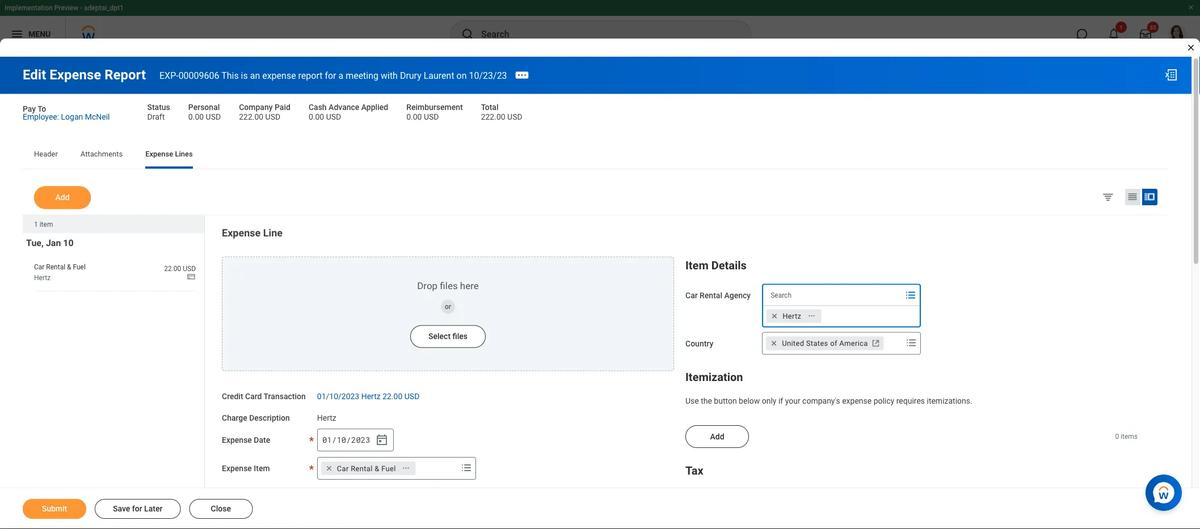 Task type: vqa. For each thing, say whether or not it's contained in the screenshot.
x small image within the the united states of america, press delete to clear value, ctrl + enter opens in new window. option
yes



Task type: locate. For each thing, give the bounding box(es) containing it.
& for car rental & fuel
[[375, 465, 380, 473]]

2 vertical spatial x small image
[[323, 463, 335, 474]]

item
[[686, 259, 709, 272], [254, 464, 270, 474]]

car inside item details group
[[686, 291, 698, 300]]

0 vertical spatial rental
[[46, 263, 65, 271]]

expense right an
[[262, 70, 296, 81]]

1 horizontal spatial &
[[375, 465, 380, 473]]

country
[[686, 339, 714, 348]]

1 horizontal spatial prompts image
[[904, 289, 918, 302]]

1 horizontal spatial 10
[[337, 435, 346, 446]]

expense down expense date
[[222, 464, 252, 474]]

x small image left the hertz element
[[769, 311, 781, 322]]

expense left policy
[[843, 396, 872, 406]]

car down 01 / 10 / 2023
[[337, 465, 349, 473]]

1 horizontal spatial /
[[346, 435, 351, 446]]

0 horizontal spatial &
[[67, 263, 71, 271]]

related actions image
[[402, 465, 410, 473]]

fuel inside car rental & fuel hertz
[[73, 263, 86, 271]]

expense right edit
[[50, 67, 101, 83]]

1 vertical spatial item
[[254, 464, 270, 474]]

hertz up the 01
[[317, 414, 337, 423]]

22.00 usd
[[164, 265, 196, 273]]

0 horizontal spatial add
[[55, 193, 70, 202]]

0 vertical spatial x small image
[[769, 311, 781, 322]]

1 horizontal spatial for
[[325, 70, 336, 81]]

0 horizontal spatial rental
[[46, 263, 65, 271]]

hertz right the 01/10/2023
[[361, 392, 381, 401]]

add
[[55, 193, 70, 202], [710, 432, 725, 442]]

0 vertical spatial prompts image
[[904, 289, 918, 302]]

0 horizontal spatial 0.00
[[188, 112, 204, 121]]

10 inside item list "list box"
[[63, 237, 74, 248]]

1 222.00 from the left
[[239, 112, 264, 121]]

/ left 2023
[[346, 435, 351, 446]]

item left details
[[686, 259, 709, 272]]

rental
[[46, 263, 65, 271], [700, 291, 723, 300], [351, 465, 373, 473]]

0 horizontal spatial car
[[34, 263, 45, 271]]

united
[[782, 339, 805, 348]]

fuel for car rental & fuel
[[382, 465, 396, 473]]

hertz left related actions icon
[[783, 312, 802, 321]]

2 horizontal spatial 0.00
[[407, 112, 422, 121]]

add up jan
[[55, 193, 70, 202]]

tab list
[[23, 142, 1169, 169]]

1 vertical spatial prompts image
[[460, 461, 473, 475]]

1 horizontal spatial car
[[337, 465, 349, 473]]

expense inside tab list
[[145, 150, 173, 158]]

your
[[786, 396, 801, 406]]

10 for jan
[[63, 237, 74, 248]]

implementation preview -   adeptai_dpt1
[[5, 4, 124, 12]]

1 horizontal spatial 222.00
[[481, 112, 506, 121]]

car down tue,
[[34, 263, 45, 271]]

item details group
[[686, 257, 1138, 355]]

0 horizontal spatial 22.00
[[164, 265, 181, 273]]

1 vertical spatial fuel
[[382, 465, 396, 473]]

0 horizontal spatial expense
[[262, 70, 296, 81]]

x small image left the united
[[769, 338, 780, 349]]

222.00 left paid
[[239, 112, 264, 121]]

select files region
[[222, 257, 674, 371]]

for left a
[[325, 70, 336, 81]]

222.00 inside total 222.00 usd
[[481, 112, 506, 121]]

expense left "lines"
[[145, 150, 173, 158]]

item inside group
[[686, 259, 709, 272]]

3 0.00 from the left
[[407, 112, 422, 121]]

& inside car rental & fuel hertz
[[67, 263, 71, 271]]

add button up item
[[34, 186, 91, 209]]

0 horizontal spatial 222.00
[[239, 112, 264, 121]]

fuel inside option
[[382, 465, 396, 473]]

exp-
[[160, 70, 179, 81]]

tue, jan 10
[[26, 237, 74, 248]]

0
[[1116, 433, 1120, 441]]

1 vertical spatial x small image
[[769, 338, 780, 349]]

01/10/2023
[[317, 392, 359, 401]]

10
[[63, 237, 74, 248], [337, 435, 346, 446]]

a
[[339, 70, 344, 81]]

fuel down tue, jan 10
[[73, 263, 86, 271]]

1 vertical spatial 22.00
[[383, 392, 403, 401]]

car inside option
[[337, 465, 349, 473]]

company's
[[803, 396, 841, 406]]

rental for car rental agency
[[700, 291, 723, 300]]

expense date group
[[317, 429, 394, 452]]

for right save
[[132, 505, 142, 514]]

car down item details
[[686, 291, 698, 300]]

use the button below only if your company's expense policy requires itemizations.
[[686, 396, 973, 406]]

expense down charge
[[222, 436, 252, 445]]

car rental & fuel
[[337, 465, 396, 473]]

expense left line
[[222, 227, 261, 239]]

2 vertical spatial rental
[[351, 465, 373, 473]]

0.00 for personal 0.00 usd
[[188, 112, 204, 121]]

10 right the 01
[[337, 435, 346, 446]]

add down the button
[[710, 432, 725, 442]]

rental left agency
[[700, 291, 723, 300]]

rental down 2023
[[351, 465, 373, 473]]

expense
[[50, 67, 101, 83], [145, 150, 173, 158], [222, 227, 261, 239], [222, 436, 252, 445], [222, 464, 252, 474]]

01/10/2023 hertz 22.00 usd link
[[317, 390, 420, 401]]

ext link image
[[871, 338, 882, 349]]

details
[[712, 259, 747, 272]]

1 horizontal spatial expense
[[843, 396, 872, 406]]

report
[[105, 67, 146, 83]]

rental inside item details group
[[700, 291, 723, 300]]

0.00 inside cash advance applied 0.00 usd
[[309, 112, 324, 121]]

hertz
[[34, 274, 51, 282], [783, 312, 802, 321], [361, 392, 381, 401], [317, 414, 337, 423]]

pay
[[23, 104, 36, 114]]

/
[[332, 435, 337, 446], [346, 435, 351, 446]]

edit expense report main content
[[0, 57, 1201, 530]]

exp-00009606 this is an expense report for a meeting with drury laurent on 10/23/23
[[160, 70, 507, 81]]

adeptai_dpt1
[[84, 4, 124, 12]]

0.00
[[188, 112, 204, 121], [309, 112, 324, 121], [407, 112, 422, 121]]

action bar region
[[0, 488, 1201, 530]]

edit expense report dialog
[[0, 0, 1201, 530]]

1 vertical spatial car
[[686, 291, 698, 300]]

0 horizontal spatial 10
[[63, 237, 74, 248]]

this
[[221, 70, 239, 81]]

america
[[840, 339, 868, 348]]

fuel
[[73, 263, 86, 271], [382, 465, 396, 473]]

222.00 down 10/23/23
[[481, 112, 506, 121]]

credit
[[222, 392, 243, 401]]

usd
[[206, 112, 221, 121], [265, 112, 281, 121], [326, 112, 341, 121], [424, 112, 439, 121], [508, 112, 523, 121], [183, 265, 196, 273], [405, 392, 420, 401]]

car
[[34, 263, 45, 271], [686, 291, 698, 300], [337, 465, 349, 473]]

of
[[831, 339, 838, 348]]

usd inside cash advance applied 0.00 usd
[[326, 112, 341, 121]]

rental inside car rental & fuel hertz
[[46, 263, 65, 271]]

x small image down the 01
[[323, 463, 335, 474]]

0 vertical spatial fuel
[[73, 263, 86, 271]]

option group inside edit expense report main content
[[1100, 189, 1167, 208]]

0 vertical spatial expense
[[262, 70, 296, 81]]

0 horizontal spatial /
[[332, 435, 337, 446]]

close environment banner image
[[1188, 4, 1195, 11]]

2 horizontal spatial car
[[686, 291, 698, 300]]

on
[[457, 70, 467, 81]]

x small image for country
[[769, 338, 780, 349]]

0.00 inside personal 0.00 usd
[[188, 112, 204, 121]]

personal
[[188, 103, 220, 112]]

tue, jan 10 region
[[23, 215, 205, 530]]

prompts image
[[904, 289, 918, 302], [460, 461, 473, 475]]

-
[[80, 4, 82, 12]]

x small image inside "car rental & fuel, press delete to clear value." option
[[323, 463, 335, 474]]

status draft
[[147, 103, 170, 121]]

&
[[67, 263, 71, 271], [375, 465, 380, 473]]

x small image
[[769, 311, 781, 322], [769, 338, 780, 349], [323, 463, 335, 474]]

the
[[701, 396, 712, 406]]

hertz inside option
[[783, 312, 802, 321]]

rental down jan
[[46, 263, 65, 271]]

hertz down tue,
[[34, 274, 51, 282]]

0.00 inside reimbursement 0.00 usd
[[407, 112, 422, 121]]

0 vertical spatial &
[[67, 263, 71, 271]]

0 vertical spatial 22.00
[[164, 265, 181, 273]]

1 horizontal spatial rental
[[351, 465, 373, 473]]

0 horizontal spatial for
[[132, 505, 142, 514]]

01
[[322, 435, 332, 446]]

paid
[[275, 103, 291, 112]]

10 inside 01 / 10 / 2023
[[337, 435, 346, 446]]

tab list containing header
[[23, 142, 1169, 169]]

charge description element
[[317, 407, 337, 424]]

fuel left related actions image
[[382, 465, 396, 473]]

related actions image
[[808, 312, 816, 320]]

1 / from the left
[[332, 435, 337, 446]]

item down date
[[254, 464, 270, 474]]

0 horizontal spatial fuel
[[73, 263, 86, 271]]

for
[[325, 70, 336, 81], [132, 505, 142, 514]]

0 horizontal spatial item
[[254, 464, 270, 474]]

00009606
[[179, 70, 219, 81]]

0.00 left advance
[[309, 112, 324, 121]]

items
[[1121, 433, 1138, 441]]

0 vertical spatial 10
[[63, 237, 74, 248]]

expense item
[[222, 464, 270, 474]]

expense
[[262, 70, 296, 81], [843, 396, 872, 406]]

1 vertical spatial 10
[[337, 435, 346, 446]]

itemization group
[[686, 369, 1138, 406]]

22.00 inside item list "list box"
[[164, 265, 181, 273]]

1 horizontal spatial fuel
[[382, 465, 396, 473]]

& down tue, jan 10
[[67, 263, 71, 271]]

1 horizontal spatial item
[[686, 259, 709, 272]]

rental inside car rental & fuel element
[[351, 465, 373, 473]]

10/23/23
[[469, 70, 507, 81]]

select files button
[[410, 325, 486, 348]]

1 horizontal spatial 22.00
[[383, 392, 403, 401]]

2 222.00 from the left
[[481, 112, 506, 121]]

employee: logan mcneil link
[[23, 110, 110, 121]]

company
[[239, 103, 273, 112]]

hertz element
[[783, 311, 802, 321]]

option group
[[1100, 189, 1167, 208]]

0.00 right "applied"
[[407, 112, 422, 121]]

date
[[254, 436, 270, 445]]

notifications large image
[[1109, 28, 1120, 40]]

0 vertical spatial item
[[686, 259, 709, 272]]

1 horizontal spatial add button
[[686, 426, 749, 449]]

1 vertical spatial add
[[710, 432, 725, 442]]

2 horizontal spatial rental
[[700, 291, 723, 300]]

item details
[[686, 259, 747, 272]]

2 vertical spatial car
[[337, 465, 349, 473]]

workday assistant region
[[1146, 471, 1187, 512]]

0 vertical spatial add button
[[34, 186, 91, 209]]

1 horizontal spatial 0.00
[[309, 112, 324, 121]]

search image
[[461, 27, 475, 41]]

logan
[[61, 112, 83, 121]]

22.00 left credit card icon in the left of the page
[[164, 265, 181, 273]]

1 vertical spatial for
[[132, 505, 142, 514]]

edit
[[23, 67, 46, 83]]

0 horizontal spatial prompts image
[[460, 461, 473, 475]]

1 vertical spatial &
[[375, 465, 380, 473]]

car for car rental & fuel
[[337, 465, 349, 473]]

/ right the 01
[[332, 435, 337, 446]]

1 item
[[34, 220, 53, 228]]

employee:
[[23, 112, 59, 121]]

10 right jan
[[63, 237, 74, 248]]

laurent
[[424, 70, 455, 81]]

22.00 up calendar icon
[[383, 392, 403, 401]]

& down calendar icon
[[375, 465, 380, 473]]

2 0.00 from the left
[[309, 112, 324, 121]]

& for car rental & fuel hertz
[[67, 263, 71, 271]]

1 vertical spatial expense
[[843, 396, 872, 406]]

01/10/2023 hertz 22.00 usd
[[317, 392, 420, 401]]

0 vertical spatial car
[[34, 263, 45, 271]]

0.00 right the status draft
[[188, 112, 204, 121]]

card
[[245, 392, 262, 401]]

implementation preview -   adeptai_dpt1 banner
[[0, 0, 1201, 52]]

0 horizontal spatial add button
[[34, 186, 91, 209]]

save
[[113, 505, 130, 514]]

add button down the button
[[686, 426, 749, 449]]

usd inside company paid 222.00 usd
[[265, 112, 281, 121]]

22.00
[[164, 265, 181, 273], [383, 392, 403, 401]]

car rental & fuel, press delete to clear value. option
[[321, 462, 416, 476]]

0 vertical spatial add
[[55, 193, 70, 202]]

x small image inside the united states of america, press delete to clear value, ctrl + enter opens in new window. option
[[769, 338, 780, 349]]

expense date
[[222, 436, 270, 445]]

1 0.00 from the left
[[188, 112, 204, 121]]

& inside option
[[375, 465, 380, 473]]

222.00 inside company paid 222.00 usd
[[239, 112, 264, 121]]

car inside car rental & fuel hertz
[[34, 263, 45, 271]]

1 vertical spatial add button
[[686, 426, 749, 449]]

to
[[38, 104, 46, 114]]

x small image for expense item
[[323, 463, 335, 474]]

1 vertical spatial rental
[[700, 291, 723, 300]]



Task type: describe. For each thing, give the bounding box(es) containing it.
Toggle to Grid view radio
[[1126, 189, 1141, 205]]

personal 0.00 usd
[[188, 103, 221, 121]]

prompts image
[[905, 336, 919, 350]]

item
[[40, 220, 53, 228]]

0.00 for reimbursement 0.00 usd
[[407, 112, 422, 121]]

for inside button
[[132, 505, 142, 514]]

charge description
[[222, 414, 290, 423]]

rental for car rental & fuel
[[351, 465, 373, 473]]

item details button
[[686, 259, 747, 272]]

tue,
[[26, 237, 44, 248]]

an
[[250, 70, 260, 81]]

close edit expense report image
[[1187, 43, 1196, 52]]

car rental agency
[[686, 291, 751, 300]]

select to filter grid data image
[[1102, 191, 1115, 203]]

car rental & fuel element
[[337, 464, 396, 474]]

united states of america, press delete to clear value, ctrl + enter opens in new window. option
[[766, 337, 884, 350]]

only
[[762, 396, 777, 406]]

item list list box
[[23, 233, 204, 292]]

expense lines
[[145, 150, 193, 158]]

export to excel image
[[1165, 68, 1179, 82]]

below
[[739, 396, 760, 406]]

usd inside personal 0.00 usd
[[206, 112, 221, 121]]

01 / 10 / 2023
[[322, 435, 370, 446]]

attachments
[[81, 150, 123, 158]]

usd inside item list "list box"
[[183, 265, 196, 273]]

mcneil
[[85, 112, 110, 121]]

calendar image
[[375, 434, 389, 447]]

implementation
[[5, 4, 53, 12]]

agency
[[725, 291, 751, 300]]

itemization button
[[686, 371, 743, 384]]

total 222.00 usd
[[481, 103, 523, 121]]

rental for car rental & fuel hertz
[[46, 263, 65, 271]]

car rental & fuel hertz
[[34, 263, 86, 282]]

2023
[[351, 435, 370, 446]]

car for car rental & fuel hertz
[[34, 263, 45, 271]]

if
[[779, 396, 784, 406]]

fuel for car rental & fuel hertz
[[73, 263, 86, 271]]

cash
[[309, 103, 327, 112]]

later
[[144, 505, 163, 514]]

applied
[[362, 103, 388, 112]]

0 items
[[1116, 433, 1138, 441]]

select
[[429, 332, 451, 341]]

status
[[147, 103, 170, 112]]

2 / from the left
[[346, 435, 351, 446]]

1 horizontal spatial add
[[710, 432, 725, 442]]

requires
[[897, 396, 925, 406]]

header
[[34, 150, 58, 158]]

Toggle to List Detail view radio
[[1143, 189, 1158, 205]]

save for later button
[[95, 500, 181, 519]]

company paid 222.00 usd
[[239, 103, 291, 121]]

expense inside itemization group
[[843, 396, 872, 406]]

expense line
[[222, 227, 283, 239]]

use
[[686, 396, 699, 406]]

lines
[[175, 150, 193, 158]]

employee: logan mcneil
[[23, 112, 110, 121]]

meeting
[[346, 70, 379, 81]]

report
[[298, 70, 323, 81]]

select files
[[429, 332, 468, 341]]

expense for expense line
[[222, 227, 261, 239]]

reimbursement
[[407, 103, 463, 112]]

0 vertical spatial for
[[325, 70, 336, 81]]

description
[[249, 414, 290, 423]]

charge
[[222, 414, 247, 423]]

toggle to grid view image
[[1127, 191, 1139, 203]]

hertz inside car rental & fuel hertz
[[34, 274, 51, 282]]

itemizations.
[[927, 396, 973, 406]]

reimbursement 0.00 usd
[[407, 103, 463, 121]]

1
[[34, 220, 38, 228]]

cash advance applied 0.00 usd
[[309, 103, 388, 121]]

files
[[453, 332, 468, 341]]

preview
[[54, 4, 78, 12]]

save for later
[[113, 505, 163, 514]]

toggle to list detail view image
[[1145, 191, 1156, 203]]

hertz, press delete to clear value. option
[[767, 310, 822, 323]]

expense for expense date
[[222, 436, 252, 445]]

advance
[[329, 103, 360, 112]]

credit card image
[[187, 272, 196, 281]]

states
[[807, 339, 829, 348]]

jan
[[46, 237, 61, 248]]

expense for expense lines
[[145, 150, 173, 158]]

united states of america element
[[782, 339, 868, 349]]

exp-00009606 this is an expense report for a meeting with drury laurent on 10/23/23 link
[[160, 70, 507, 81]]

credit card transaction
[[222, 392, 306, 401]]

draft
[[147, 112, 165, 121]]

policy
[[874, 396, 895, 406]]

is
[[241, 70, 248, 81]]

itemization
[[686, 371, 743, 384]]

profile logan mcneil element
[[1162, 22, 1194, 47]]

line
[[263, 227, 283, 239]]

car for car rental agency
[[686, 291, 698, 300]]

with
[[381, 70, 398, 81]]

inbox large image
[[1141, 28, 1152, 40]]

united states of america
[[782, 339, 868, 348]]

tab list inside edit expense report main content
[[23, 142, 1169, 169]]

close button
[[189, 500, 253, 519]]

button
[[714, 396, 737, 406]]

usd inside reimbursement 0.00 usd
[[424, 112, 439, 121]]

transaction
[[264, 392, 306, 401]]

submit
[[42, 505, 67, 514]]

usd inside total 222.00 usd
[[508, 112, 523, 121]]

Car Rental Agency field
[[764, 285, 920, 306]]

drury
[[400, 70, 422, 81]]

tax button
[[686, 464, 704, 478]]

10 for /
[[337, 435, 346, 446]]

close
[[211, 505, 231, 514]]

total
[[481, 103, 499, 112]]

expense for expense item
[[222, 464, 252, 474]]



